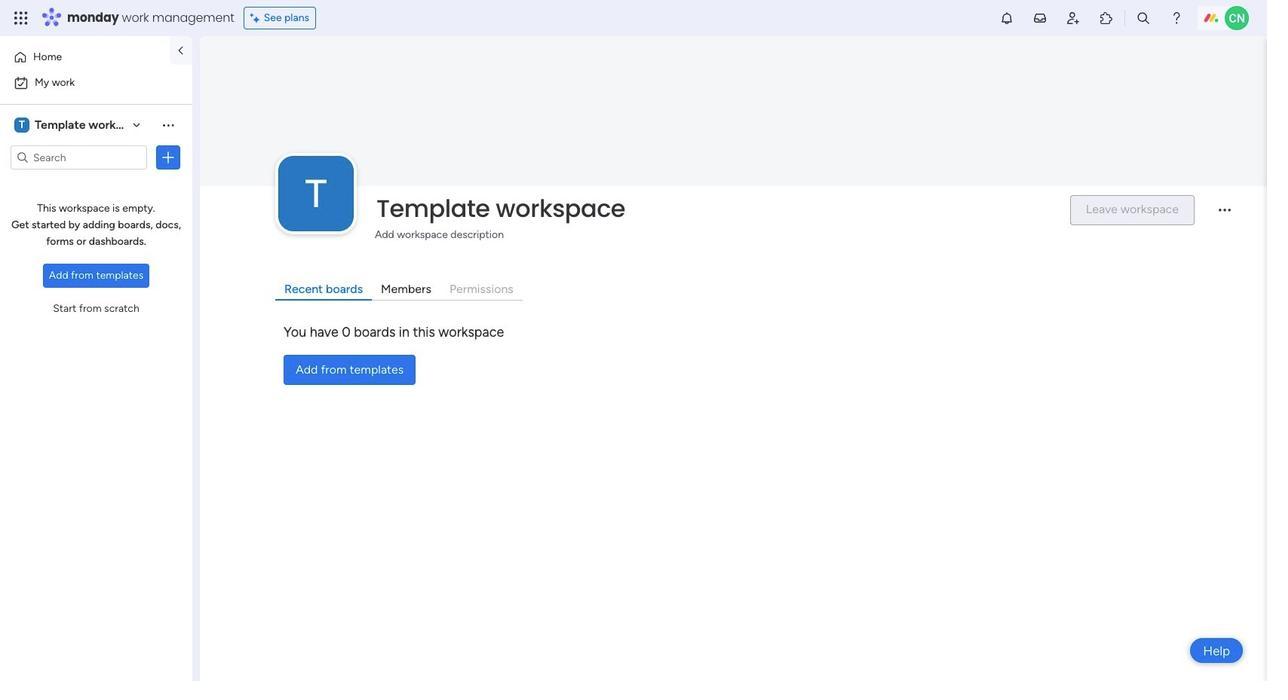 Task type: describe. For each thing, give the bounding box(es) containing it.
options image
[[161, 150, 176, 165]]

0 vertical spatial workspace image
[[14, 117, 29, 134]]

help image
[[1169, 11, 1184, 26]]

cool name image
[[1225, 6, 1249, 30]]

search everything image
[[1136, 11, 1151, 26]]

workspace options image
[[161, 117, 176, 133]]

v2 ellipsis image
[[1219, 209, 1231, 222]]

see plans image
[[250, 10, 264, 26]]



Task type: vqa. For each thing, say whether or not it's contained in the screenshot.
Notifications IMAGE
yes



Task type: locate. For each thing, give the bounding box(es) containing it.
1 vertical spatial workspace image
[[278, 156, 354, 231]]

invite members image
[[1066, 11, 1081, 26]]

0 horizontal spatial workspace image
[[14, 117, 29, 134]]

monday marketplace image
[[1099, 11, 1114, 26]]

workspace image
[[14, 117, 29, 134], [278, 156, 354, 231]]

Search in workspace field
[[32, 149, 126, 166]]

1 horizontal spatial workspace image
[[278, 156, 354, 231]]

update feed image
[[1033, 11, 1048, 26]]

0 vertical spatial option
[[9, 45, 161, 69]]

2 option from the top
[[9, 71, 183, 95]]

1 option from the top
[[9, 45, 161, 69]]

None field
[[373, 193, 1057, 225]]

select product image
[[14, 11, 29, 26]]

option
[[9, 45, 161, 69], [9, 71, 183, 95]]

notifications image
[[999, 11, 1014, 26]]

1 vertical spatial option
[[9, 71, 183, 95]]

workspace selection element
[[14, 116, 148, 134]]



